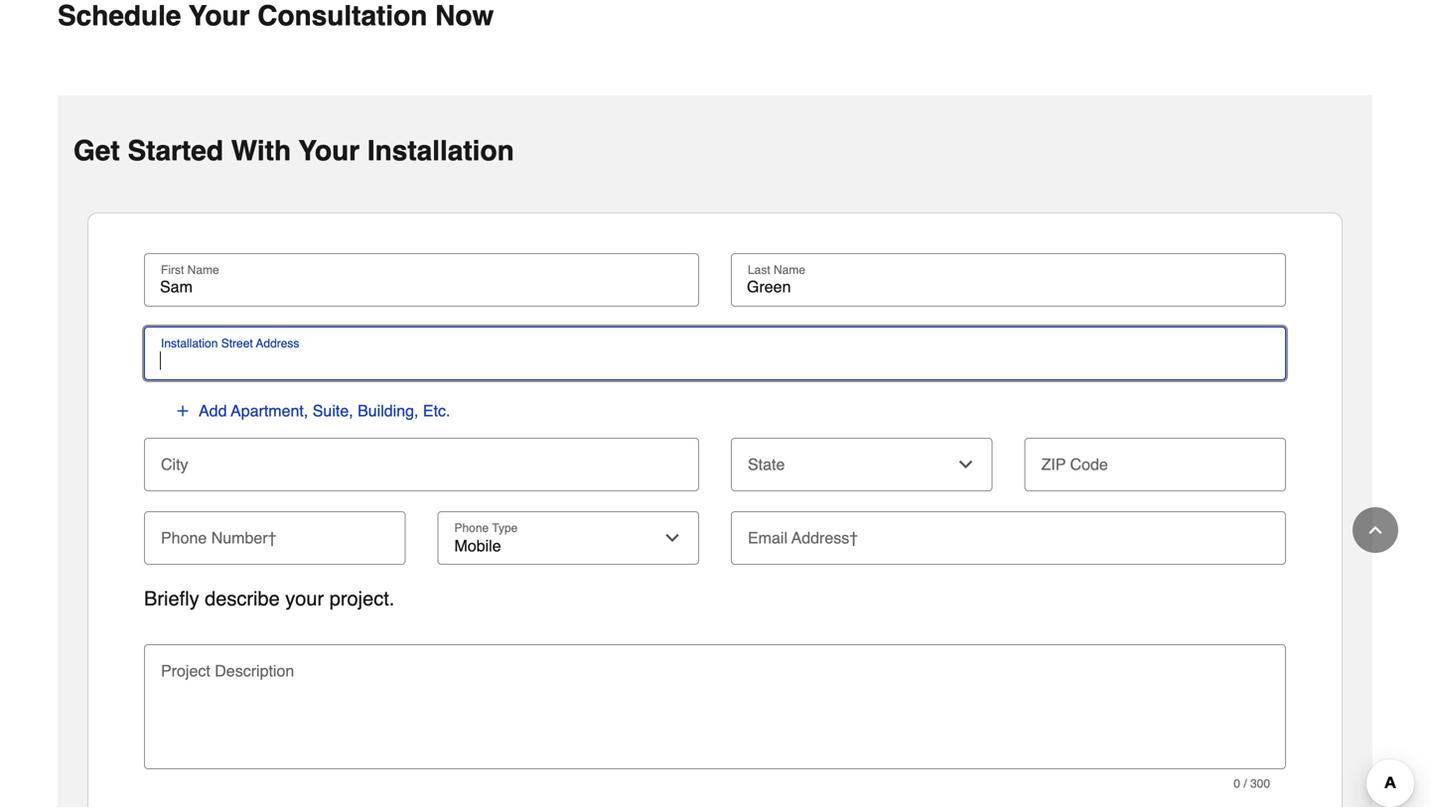 Task type: locate. For each thing, give the bounding box(es) containing it.
scroll to top element
[[1353, 508, 1399, 553]]

Last Name text field
[[739, 277, 1279, 297]]

briefly
[[144, 588, 199, 611]]

city
[[161, 456, 188, 474]]

first name
[[161, 263, 219, 277]]

name right first
[[187, 263, 219, 277]]

Email Address† text field
[[739, 512, 1279, 556]]

building,
[[358, 402, 419, 420]]

Installation Street Address text field
[[152, 351, 1279, 371]]

project description
[[161, 662, 294, 681]]

started
[[128, 135, 223, 167]]

0 / 300
[[1234, 778, 1271, 792]]

get
[[74, 135, 120, 167]]

1 vertical spatial your
[[299, 135, 360, 167]]

with
[[231, 135, 291, 167]]

add
[[199, 402, 227, 420]]

0 horizontal spatial installation
[[161, 337, 218, 351]]

Project Description text field
[[152, 673, 1279, 760]]

phone number†
[[161, 529, 277, 548]]

1 horizontal spatial installation
[[368, 135, 514, 167]]

0
[[1234, 778, 1241, 792]]

1 name from the left
[[187, 263, 219, 277]]

0 horizontal spatial name
[[187, 263, 219, 277]]

add apartment, suite, building, etc.
[[199, 402, 451, 420]]

apartment,
[[231, 402, 308, 420]]

1 horizontal spatial your
[[299, 135, 360, 167]]

etc.
[[423, 402, 451, 420]]

last name
[[748, 263, 806, 277]]

First Name text field
[[152, 277, 692, 297]]

briefly describe your project.
[[144, 588, 395, 611]]

0 horizontal spatial your
[[189, 0, 250, 32]]

schedule your consultation now
[[58, 0, 494, 32]]

schedule
[[58, 0, 181, 32]]

last
[[748, 263, 771, 277]]

installation
[[368, 135, 514, 167], [161, 337, 218, 351]]

your
[[189, 0, 250, 32], [299, 135, 360, 167]]

number†
[[211, 529, 277, 548]]

1 horizontal spatial name
[[774, 263, 806, 277]]

0 vertical spatial your
[[189, 0, 250, 32]]

now
[[435, 0, 494, 32]]

get started with your installation
[[74, 135, 514, 167]]

name right last in the top right of the page
[[774, 263, 806, 277]]

name
[[187, 263, 219, 277], [774, 263, 806, 277]]

name for first name
[[187, 263, 219, 277]]

installation street address
[[161, 337, 300, 351]]

address†
[[792, 529, 859, 548]]

2 name from the left
[[774, 263, 806, 277]]



Task type: describe. For each thing, give the bounding box(es) containing it.
email
[[748, 529, 788, 548]]

ZIP Code text field
[[1033, 438, 1279, 482]]

project
[[161, 662, 210, 681]]

email address†
[[748, 529, 859, 548]]

name for last name
[[774, 263, 806, 277]]

City text field
[[152, 438, 692, 482]]

describe
[[205, 588, 280, 611]]

phone
[[161, 529, 207, 548]]

/
[[1244, 778, 1248, 792]]

300
[[1251, 778, 1271, 792]]

consultation
[[258, 0, 428, 32]]

zip
[[1042, 456, 1066, 474]]

add apartment, suite, building, etc. button
[[174, 401, 452, 422]]

chevron up image
[[1366, 521, 1386, 541]]

0 vertical spatial installation
[[368, 135, 514, 167]]

description
[[215, 662, 294, 681]]

street
[[221, 337, 253, 351]]

first
[[161, 263, 184, 277]]

code
[[1071, 456, 1109, 474]]

zip code
[[1042, 456, 1109, 474]]

your
[[285, 588, 324, 611]]

suite,
[[313, 402, 353, 420]]

project.
[[330, 588, 395, 611]]

plus image
[[175, 404, 191, 419]]

1 vertical spatial installation
[[161, 337, 218, 351]]

Phone Number† text field
[[152, 512, 398, 556]]

address
[[256, 337, 300, 351]]



Task type: vqa. For each thing, say whether or not it's contained in the screenshot.
plus 'Image' related to minus image
no



